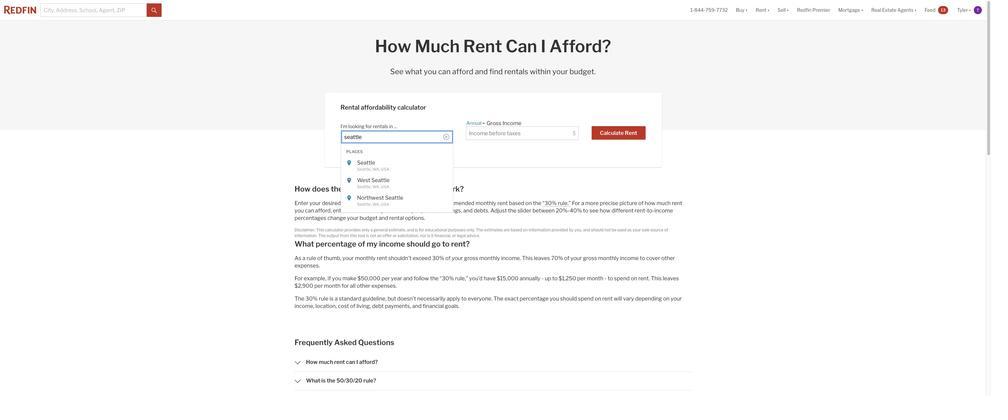 Task type: describe. For each thing, give the bounding box(es) containing it.
user photo image
[[975, 6, 983, 14]]

sell
[[778, 7, 786, 13]]

tyler ▾
[[958, 7, 972, 13]]

50/30/20
[[337, 378, 363, 384]]

source
[[651, 228, 664, 233]]

rent?
[[452, 240, 470, 249]]

leaves inside the for example, if you make $50,000 per year and follow the "30% rule," you'd have $15,000 annually - up to $1,250 per month - to spend on rent. this leaves $2,900 per month for all other expenses.
[[663, 276, 680, 282]]

see
[[391, 67, 404, 76]]

rental
[[341, 104, 360, 111]]

tyler
[[958, 7, 969, 13]]

your right within
[[553, 67, 568, 76]]

mortgage ▾
[[839, 7, 864, 13]]

recommended
[[438, 200, 475, 207]]

what is the 50/30/20 rule?
[[306, 378, 377, 384]]

if
[[328, 276, 331, 282]]

should inside the 30% rule is a standard guideline, but doesn't necessarily apply to everyone. the exact percentage you should spend on rent will vary depending on your income, location, cost of living, debt payments, and financial goals.
[[561, 296, 578, 302]]

sell ▾
[[778, 7, 790, 13]]

i for afford?
[[541, 36, 546, 56]]

calculator for affordability
[[398, 104, 427, 111]]

2 - from the left
[[605, 276, 607, 282]]

seattle, for west
[[357, 184, 372, 189]]

options.
[[405, 215, 426, 221]]

income down offer
[[379, 240, 405, 249]]

estimates
[[485, 228, 503, 233]]

and down like
[[379, 215, 388, 221]]

the up income,
[[295, 296, 305, 302]]

variables
[[348, 208, 371, 214]]

0 vertical spatial affordability
[[361, 104, 397, 111]]

to inside the 30% rule is a standard guideline, but doesn't necessarily apply to everyone. the exact percentage you should spend on rent will vary depending on your income, location, cost of living, debt payments, and financial goals.
[[462, 296, 467, 302]]

sole
[[642, 228, 650, 233]]

1 horizontal spatial rentals
[[505, 67, 529, 76]]

seattle seattle, wa, usa
[[357, 160, 390, 172]]

your down rent?
[[452, 255, 463, 262]]

necessarily
[[418, 296, 446, 302]]

monthly up debts.
[[476, 200, 497, 207]]

to-
[[648, 208, 655, 214]]

0 horizontal spatial per
[[315, 283, 323, 289]]

make
[[343, 276, 357, 282]]

your down "variables" at the left bottom
[[347, 215, 359, 221]]

to inside as a rule of thumb, your monthly rent shouldn't exceed 30% of your gross monthly income. this leaves 70% of your gross monthly income to cover other expenses.
[[640, 255, 646, 262]]

$1,250
[[559, 276, 577, 282]]

the up advice.
[[476, 228, 484, 233]]

can for much
[[346, 359, 356, 366]]

apply
[[447, 296, 461, 302]]

real estate agents ▾ link
[[872, 0, 917, 20]]

▾ for tyler ▾
[[970, 7, 972, 13]]

can
[[506, 36, 538, 56]]

is up solicitation,
[[415, 228, 418, 233]]

0 horizontal spatial rentals
[[373, 124, 388, 129]]

of down tool
[[358, 240, 365, 249]]

0 vertical spatial not
[[605, 228, 611, 233]]

calculate rent
[[600, 130, 638, 136]]

your up afford,
[[310, 200, 321, 207]]

0 vertical spatial "30%
[[543, 200, 557, 207]]

rental
[[390, 215, 404, 221]]

information
[[529, 228, 551, 233]]

on right depending
[[664, 296, 670, 302]]

1 vertical spatial calculator
[[406, 185, 441, 193]]

more
[[345, 150, 358, 156]]

thumb,
[[324, 255, 342, 262]]

enter
[[333, 208, 347, 214]]

income up rental
[[392, 200, 411, 207]]

what
[[405, 67, 423, 76]]

how does the rent affordability calculator work?
[[295, 185, 464, 193]]

rent ▾ button
[[756, 0, 770, 20]]

rent ▾
[[756, 7, 770, 13]]

and up like
[[364, 200, 373, 207]]

the inside for a more precise picture of how much rent you can afford, enter variables like your monthly expenses, savings, and debts. adjust the slider between 20%-40% to see how different rent-to-income percentages change your budget and rental options.
[[509, 208, 517, 214]]

is inside the 30% rule is a standard guideline, but doesn't necessarily apply to everyone. the exact percentage you should spend on rent will vary depending on your income, location, cost of living, debt payments, and financial goals.
[[330, 296, 334, 302]]

estate
[[883, 7, 897, 13]]

0 vertical spatial based
[[509, 200, 525, 207]]

depending
[[636, 296, 663, 302]]

seattle inside seattle seattle, wa, usa
[[357, 160, 376, 166]]

your down annual
[[381, 208, 393, 214]]

educational
[[426, 228, 448, 233]]

your right thumb,
[[343, 255, 354, 262]]

output
[[327, 233, 339, 238]]

0 horizontal spatial rent
[[464, 36, 503, 56]]

general
[[374, 228, 388, 233]]

rent inside dropdown button
[[756, 7, 767, 13]]

i'm looking for rentals in ...
[[341, 124, 398, 129]]

spend inside the 30% rule is a standard guideline, but doesn't necessarily apply to everyone. the exact percentage you should spend on rent will vary depending on your income, location, cost of living, debt payments, and financial goals.
[[579, 296, 594, 302]]

2 vertical spatial rent
[[625, 130, 638, 136]]

my
[[367, 240, 378, 249]]

seattle for west
[[372, 177, 390, 184]]

wa, inside seattle seattle, wa, usa
[[373, 167, 380, 172]]

financial,
[[435, 233, 452, 238]]

monthly inside for a more precise picture of how much rent you can afford, enter variables like your monthly expenses, savings, and debts. adjust the slider between 20%-40% to see how different rent-to-income percentages change your budget and rental options.
[[394, 208, 415, 214]]

northwest
[[357, 195, 384, 201]]

enter your desired location and annual income to see the recommended monthly rent based on the "30% rule."
[[295, 200, 571, 207]]

0 horizontal spatial how
[[600, 208, 611, 214]]

real estate agents ▾ button
[[868, 0, 922, 20]]

like
[[372, 208, 380, 214]]

2 horizontal spatial per
[[578, 276, 586, 282]]

everyone.
[[468, 296, 493, 302]]

is left 50/30/20
[[322, 378, 326, 384]]

and left find
[[475, 67, 488, 76]]

afford?
[[359, 359, 378, 366]]

by
[[570, 228, 574, 233]]

this inside as a rule of thumb, your monthly rent shouldn't exceed 30% of your gross monthly income. this leaves 70% of your gross monthly income to cover other expenses.
[[523, 255, 533, 262]]

a inside disclaimer: this calculator provides only a general estimate, and is for educational purposes only. the estimates are based on information provided by you, and should not be used as your sole source of information. the output from this tool is not an offer or solicitation, nor is it financial, or legal advice.
[[371, 228, 373, 233]]

west seattle seattle, wa, usa
[[357, 177, 390, 189]]

mortgage
[[839, 7, 861, 13]]

as
[[295, 255, 302, 262]]

within
[[530, 67, 551, 76]]

options
[[360, 150, 379, 156]]

solicitation,
[[398, 233, 420, 238]]

an
[[377, 233, 382, 238]]

on inside disclaimer: this calculator provides only a general estimate, and is for educational purposes only. the estimates are based on information provided by you, and should not be used as your sole source of information. the output from this tool is not an offer or solicitation, nor is it financial, or legal advice.
[[524, 228, 528, 233]]

income inside as a rule of thumb, your monthly rent shouldn't exceed 30% of your gross monthly income. this leaves 70% of your gross monthly income to cover other expenses.
[[621, 255, 639, 262]]

year
[[391, 276, 402, 282]]

buy ▾
[[737, 7, 748, 13]]

30% inside the 30% rule is a standard guideline, but doesn't necessarily apply to everyone. the exact percentage you should spend on rent will vary depending on your income, location, cost of living, debt payments, and financial goals.
[[306, 296, 318, 302]]

submit search image
[[152, 8, 157, 13]]

enter
[[295, 200, 309, 207]]

the inside the for example, if you make $50,000 per year and follow the "30% rule," you'd have $15,000 annually - up to $1,250 per month - to spend on rent. this leaves $2,900 per month for all other expenses.
[[431, 276, 439, 282]]

$
[[573, 130, 576, 137]]

west
[[357, 177, 371, 184]]

0 horizontal spatial see
[[418, 200, 427, 207]]

calculator for this
[[325, 228, 344, 233]]

rule for a
[[307, 255, 316, 262]]

seattle for northwest
[[385, 195, 404, 201]]

and right you,
[[584, 228, 591, 233]]

the up "desired"
[[331, 185, 343, 193]]

income.
[[502, 255, 521, 262]]

advice.
[[467, 233, 480, 238]]

the left 50/30/20
[[327, 378, 336, 384]]

▾ for rent ▾
[[768, 7, 770, 13]]

the up expenses,
[[428, 200, 437, 207]]

+ more options
[[341, 150, 379, 156]]

of right 70%
[[565, 255, 570, 262]]

▾ for sell ▾
[[787, 7, 790, 13]]

how much rent can i afford?
[[306, 359, 378, 366]]

City, Address, School, Agent, ZIP search field
[[40, 3, 147, 17]]

more
[[586, 200, 599, 207]]

20%-
[[556, 208, 570, 214]]

is down only
[[366, 233, 369, 238]]

1 vertical spatial should
[[407, 240, 430, 249]]

▾ for mortgage ▾
[[862, 7, 864, 13]]

0 vertical spatial how
[[645, 200, 656, 207]]

expenses. inside as a rule of thumb, your monthly rent shouldn't exceed 30% of your gross monthly income. this leaves 70% of your gross monthly income to cover other expenses.
[[295, 263, 320, 269]]

how for how does the rent affordability calculator work?
[[295, 185, 311, 193]]

+
[[341, 150, 344, 156]]

vary
[[624, 296, 635, 302]]

other inside as a rule of thumb, your monthly rent shouldn't exceed 30% of your gross monthly income. this leaves 70% of your gross monthly income to cover other expenses.
[[662, 255, 676, 262]]

looking
[[349, 124, 365, 129]]

clear input button
[[444, 134, 450, 140]]

+ more options button
[[341, 150, 380, 156]]

go
[[432, 240, 441, 249]]

0 horizontal spatial not
[[370, 233, 377, 238]]

usa for northwest
[[381, 202, 390, 207]]

what for what is the 50/30/20 rule?
[[306, 378, 321, 384]]

your right 70%
[[571, 255, 582, 262]]

real estate agents ▾
[[872, 7, 917, 13]]

as a rule of thumb, your monthly rent shouldn't exceed 30% of your gross monthly income. this leaves 70% of your gross monthly income to cover other expenses.
[[295, 255, 676, 269]]

slider
[[518, 208, 532, 214]]

1 or from the left
[[393, 233, 397, 238]]

2 or from the left
[[452, 233, 456, 238]]

you inside for a more precise picture of how much rent you can afford, enter variables like your monthly expenses, savings, and debts. adjust the slider between 20%-40% to see how different rent-to-income percentages change your budget and rental options.
[[295, 208, 304, 214]]

seattle, inside seattle seattle, wa, usa
[[357, 167, 372, 172]]

and up solicitation,
[[407, 228, 414, 233]]

of inside for a more precise picture of how much rent you can afford, enter variables like your monthly expenses, savings, and debts. adjust the slider between 20%-40% to see how different rent-to-income percentages change your budget and rental options.
[[639, 200, 644, 207]]

location,
[[316, 303, 337, 310]]

debt
[[372, 303, 384, 310]]

should inside disclaimer: this calculator provides only a general estimate, and is for educational purposes only. the estimates are based on information provided by you, and should not be used as your sole source of information. the output from this tool is not an offer or solicitation, nor is it financial, or legal advice.
[[592, 228, 604, 233]]

▾ inside real estate agents ▾ link
[[915, 7, 917, 13]]

much inside for a more precise picture of how much rent you can afford, enter variables like your monthly expenses, savings, and debts. adjust the slider between 20%-40% to see how different rent-to-income percentages change your budget and rental options.
[[657, 200, 671, 207]]

gross income
[[487, 120, 522, 127]]

leaves inside as a rule of thumb, your monthly rent shouldn't exceed 30% of your gross monthly income. this leaves 70% of your gross monthly income to cover other expenses.
[[534, 255, 551, 262]]

for inside disclaimer: this calculator provides only a general estimate, and is for educational purposes only. the estimates are based on information provided by you, and should not be used as your sole source of information. the output from this tool is not an offer or solicitation, nor is it financial, or legal advice.
[[419, 228, 425, 233]]

rental affordability calculator
[[341, 104, 427, 111]]

"30% inside the for example, if you make $50,000 per year and follow the "30% rule," you'd have $15,000 annually - up to $1,250 per month - to spend on rent. this leaves $2,900 per month for all other expenses.
[[440, 276, 454, 282]]

...
[[394, 124, 397, 129]]

monthly down be at the bottom of the page
[[599, 255, 619, 262]]



Task type: vqa. For each thing, say whether or not it's contained in the screenshot.
Early's /10
no



Task type: locate. For each thing, give the bounding box(es) containing it.
financial
[[423, 303, 444, 310]]

disclaimer: this calculator provides only a general estimate, and is for educational purposes only. the estimates are based on information provided by you, and should not be used as your sole source of information. the output from this tool is not an offer or solicitation, nor is it financial, or legal advice.
[[295, 228, 669, 238]]

calculate
[[600, 130, 624, 136]]

1 vertical spatial wa,
[[373, 184, 380, 189]]

0 vertical spatial rule
[[307, 255, 316, 262]]

▾ inside mortgage ▾ dropdown button
[[862, 7, 864, 13]]

usa inside seattle seattle, wa, usa
[[381, 167, 390, 172]]

rule inside as a rule of thumb, your monthly rent shouldn't exceed 30% of your gross monthly income. this leaves 70% of your gross monthly income to cover other expenses.
[[307, 255, 316, 262]]

nor
[[420, 233, 427, 238]]

how up to-
[[645, 200, 656, 207]]

only
[[362, 228, 370, 233]]

places
[[347, 149, 363, 154]]

northwest seattle seattle, wa, usa
[[357, 195, 404, 207]]

1 horizontal spatial can
[[346, 359, 356, 366]]

0 vertical spatial can
[[439, 67, 451, 76]]

rent-
[[635, 208, 648, 214]]

other
[[662, 255, 676, 262], [357, 283, 371, 289]]

0 vertical spatial i
[[541, 36, 546, 56]]

cover
[[647, 255, 661, 262]]

1 vertical spatial this
[[523, 255, 533, 262]]

for inside the for example, if you make $50,000 per year and follow the "30% rule," you'd have $15,000 annually - up to $1,250 per month - to spend on rent. this leaves $2,900 per month for all other expenses.
[[342, 283, 349, 289]]

1 vertical spatial not
[[370, 233, 377, 238]]

▾ right tyler at the right top
[[970, 7, 972, 13]]

3 seattle, from the top
[[357, 202, 372, 207]]

2 ▾ from the left
[[768, 7, 770, 13]]

2 vertical spatial can
[[346, 359, 356, 366]]

0 horizontal spatial this
[[316, 228, 324, 233]]

monthly down "my"
[[355, 255, 376, 262]]

1 horizontal spatial much
[[657, 200, 671, 207]]

you right the what
[[424, 67, 437, 76]]

wa, for northwest
[[373, 202, 380, 207]]

0 horizontal spatial 30%
[[306, 296, 318, 302]]

a right as
[[303, 255, 306, 262]]

the left exact
[[494, 296, 504, 302]]

calculate rent button
[[592, 126, 646, 140]]

1 horizontal spatial or
[[452, 233, 456, 238]]

0 horizontal spatial rule
[[307, 255, 316, 262]]

2 vertical spatial how
[[306, 359, 318, 366]]

0 horizontal spatial other
[[357, 283, 371, 289]]

2 wa, from the top
[[373, 184, 380, 189]]

1 vertical spatial other
[[357, 283, 371, 289]]

annual button
[[466, 120, 482, 127]]

▾ inside buy ▾ dropdown button
[[746, 7, 748, 13]]

your inside the 30% rule is a standard guideline, but doesn't necessarily apply to everyone. the exact percentage you should spend on rent will vary depending on your income, location, cost of living, debt payments, and financial goals.
[[671, 296, 683, 302]]

seattle link
[[357, 160, 433, 166]]

2 horizontal spatial should
[[592, 228, 604, 233]]

1-844-759-7732
[[691, 7, 729, 13]]

▾ right mortgage
[[862, 7, 864, 13]]

on left will
[[595, 296, 602, 302]]

for
[[366, 124, 372, 129], [419, 228, 425, 233], [342, 283, 349, 289]]

seattle, up "variables" at the left bottom
[[357, 202, 372, 207]]

seattle inside northwest seattle seattle, wa, usa
[[385, 195, 404, 201]]

you,
[[575, 228, 583, 233]]

▾ for buy ▾
[[746, 7, 748, 13]]

you
[[424, 67, 437, 76], [295, 208, 304, 214], [332, 276, 342, 282], [550, 296, 560, 302]]

desired
[[322, 200, 341, 207]]

0 vertical spatial seattle
[[357, 160, 376, 166]]

mortgage ▾ button
[[839, 0, 864, 20]]

City, neighborhood, or zip code search field
[[341, 130, 454, 144]]

0 vertical spatial spend
[[615, 276, 630, 282]]

affordability up i'm looking for rentals in ...
[[361, 104, 397, 111]]

expenses. inside the for example, if you make $50,000 per year and follow the "30% rule," you'd have $15,000 annually - up to $1,250 per month - to spend on rent. this leaves $2,900 per month for all other expenses.
[[372, 283, 397, 289]]

usa down west seattle link
[[381, 184, 390, 189]]

will
[[614, 296, 623, 302]]

agents
[[898, 7, 914, 13]]

1 gross from the left
[[465, 255, 479, 262]]

based
[[509, 200, 525, 207], [511, 228, 523, 233]]

-
[[542, 276, 544, 282], [605, 276, 607, 282]]

your right depending
[[671, 296, 683, 302]]

living,
[[357, 303, 371, 310]]

rule
[[307, 255, 316, 262], [319, 296, 329, 302]]

1 horizontal spatial rent
[[625, 130, 638, 136]]

or down purposes
[[452, 233, 456, 238]]

rule?
[[364, 378, 377, 384]]

on left information
[[524, 228, 528, 233]]

income
[[392, 200, 411, 207], [655, 208, 674, 214], [379, 240, 405, 249], [621, 255, 639, 262]]

annually
[[520, 276, 541, 282]]

3 wa, from the top
[[373, 202, 380, 207]]

0 horizontal spatial or
[[393, 233, 397, 238]]

work?
[[442, 185, 464, 193]]

rent inside for a more precise picture of how much rent you can afford, enter variables like your monthly expenses, savings, and debts. adjust the slider between 20%-40% to see how different rent-to-income percentages change your budget and rental options.
[[672, 200, 683, 207]]

change
[[328, 215, 346, 221]]

rent ▾ button
[[752, 0, 774, 20]]

1 vertical spatial expenses.
[[372, 283, 397, 289]]

based up slider
[[509, 200, 525, 207]]

for up 40%
[[573, 200, 581, 207]]

i for afford?
[[357, 359, 358, 366]]

search input image
[[444, 134, 450, 140]]

buy ▾ button
[[737, 0, 748, 20]]

1 horizontal spatial see
[[590, 208, 599, 214]]

you inside the for example, if you make $50,000 per year and follow the "30% rule," you'd have $15,000 annually - up to $1,250 per month - to spend on rent. this leaves $2,900 per month for all other expenses.
[[332, 276, 342, 282]]

4 ▾ from the left
[[862, 7, 864, 13]]

leaves left 70%
[[534, 255, 551, 262]]

budget.
[[570, 67, 596, 76]]

or
[[393, 233, 397, 238], [452, 233, 456, 238]]

1 horizontal spatial gross
[[584, 255, 598, 262]]

0 vertical spatial wa,
[[373, 167, 380, 172]]

and down doesn't
[[413, 303, 422, 310]]

1 horizontal spatial for
[[366, 124, 372, 129]]

other right cover
[[662, 255, 676, 262]]

1 horizontal spatial "30%
[[543, 200, 557, 207]]

this right disclaimer:
[[316, 228, 324, 233]]

0 vertical spatial should
[[592, 228, 604, 233]]

0 horizontal spatial percentage
[[316, 240, 357, 249]]

can
[[439, 67, 451, 76], [305, 208, 314, 214], [346, 359, 356, 366]]

seattle, inside northwest seattle seattle, wa, usa
[[357, 202, 372, 207]]

your inside disclaimer: this calculator provides only a general estimate, and is for educational purposes only. the estimates are based on information provided by you, and should not be used as your sole source of information. the output from this tool is not an offer or solicitation, nor is it financial, or legal advice.
[[633, 228, 642, 233]]

this
[[350, 233, 357, 238]]

seattle, down west
[[357, 184, 372, 189]]

2 seattle, from the top
[[357, 184, 372, 189]]

1 horizontal spatial i
[[541, 36, 546, 56]]

of inside the 30% rule is a standard guideline, but doesn't necessarily apply to everyone. the exact percentage you should spend on rent will vary depending on your income, location, cost of living, debt payments, and financial goals.
[[350, 303, 356, 310]]

1 vertical spatial month
[[324, 283, 341, 289]]

see
[[418, 200, 427, 207], [590, 208, 599, 214]]

guideline,
[[363, 296, 387, 302]]

savings,
[[442, 208, 463, 214]]

1 horizontal spatial percentage
[[520, 296, 549, 302]]

does
[[312, 185, 330, 193]]

1 vertical spatial affordability
[[361, 185, 404, 193]]

seattle down west seattle link
[[385, 195, 404, 201]]

the left the output in the left bottom of the page
[[319, 233, 326, 238]]

0 vertical spatial percentage
[[316, 240, 357, 249]]

1 vertical spatial spend
[[579, 296, 594, 302]]

▾ inside sell ▾ dropdown button
[[787, 7, 790, 13]]

can for what
[[439, 67, 451, 76]]

2 usa from the top
[[381, 184, 390, 189]]

2 horizontal spatial can
[[439, 67, 451, 76]]

rule for 30%
[[319, 296, 329, 302]]

0 horizontal spatial should
[[407, 240, 430, 249]]

how up see
[[375, 36, 412, 56]]

2 vertical spatial seattle
[[385, 195, 404, 201]]

seattle, up west
[[357, 167, 372, 172]]

calculator up 'enter your desired location and annual income to see the recommended monthly rent based on the "30% rule."'
[[406, 185, 441, 193]]

1 vertical spatial based
[[511, 228, 523, 233]]

2 horizontal spatial rent
[[756, 7, 767, 13]]

mortgage ▾ button
[[835, 0, 868, 20]]

1 vertical spatial rent
[[464, 36, 503, 56]]

2 vertical spatial this
[[652, 276, 662, 282]]

seattle, inside west seattle seattle, wa, usa
[[357, 184, 372, 189]]

rule right as
[[307, 255, 316, 262]]

usa down seattle link
[[381, 167, 390, 172]]

can inside for a more precise picture of how much rent you can afford, enter variables like your monthly expenses, savings, and debts. adjust the slider between 20%-40% to see how different rent-to-income percentages change your budget and rental options.
[[305, 208, 314, 214]]

this right income.
[[523, 255, 533, 262]]

1 vertical spatial seattle,
[[357, 184, 372, 189]]

1 horizontal spatial leaves
[[663, 276, 680, 282]]

what for what percentage of my income should go to rent?
[[295, 240, 314, 249]]

afford
[[453, 67, 474, 76]]

0 vertical spatial calculator
[[398, 104, 427, 111]]

▾ right agents
[[915, 7, 917, 13]]

i right the can
[[541, 36, 546, 56]]

for
[[573, 200, 581, 207], [295, 276, 303, 282]]

13
[[942, 7, 946, 12]]

usa down northwest seattle link
[[381, 202, 390, 207]]

usa inside northwest seattle seattle, wa, usa
[[381, 202, 390, 207]]

1 horizontal spatial spend
[[615, 276, 630, 282]]

premier
[[813, 7, 831, 13]]

percentage inside the 30% rule is a standard guideline, but doesn't necessarily apply to everyone. the exact percentage you should spend on rent will vary depending on your income, location, cost of living, debt payments, and financial goals.
[[520, 296, 549, 302]]

and left debts.
[[464, 208, 473, 214]]

expenses. down as
[[295, 263, 320, 269]]

not left an
[[370, 233, 377, 238]]

calculator up the output in the left bottom of the page
[[325, 228, 344, 233]]

▾ inside rent ▾ dropdown button
[[768, 7, 770, 13]]

on up slider
[[526, 200, 532, 207]]

income
[[503, 120, 522, 127]]

rent inside the 30% rule is a standard guideline, but doesn't necessarily apply to everyone. the exact percentage you should spend on rent will vary depending on your income, location, cost of living, debt payments, and financial goals.
[[603, 296, 613, 302]]

much up source
[[657, 200, 671, 207]]

0 horizontal spatial much
[[319, 359, 333, 366]]

how for how much rent can i afford?
[[306, 359, 318, 366]]

$50,000
[[358, 276, 381, 282]]

month down "if" at the left bottom of the page
[[324, 283, 341, 289]]

1 vertical spatial see
[[590, 208, 599, 214]]

can left afford?
[[346, 359, 356, 366]]

0 horizontal spatial "30%
[[440, 276, 454, 282]]

usa for west
[[381, 184, 390, 189]]

is up location,
[[330, 296, 334, 302]]

you down enter
[[295, 208, 304, 214]]

seattle up how does the rent affordability calculator work?
[[372, 177, 390, 184]]

1 horizontal spatial not
[[605, 228, 611, 233]]

income inside for a more precise picture of how much rent you can afford, enter variables like your monthly expenses, savings, and debts. adjust the slider between 20%-40% to see how different rent-to-income percentages change your budget and rental options.
[[655, 208, 674, 214]]

see what you can afford and find rentals within your budget.
[[391, 67, 596, 76]]

30% down go
[[432, 255, 445, 262]]

1 - from the left
[[542, 276, 544, 282]]

from
[[340, 233, 349, 238]]

2 vertical spatial usa
[[381, 202, 390, 207]]

west seattle link
[[357, 177, 433, 184]]

▾ right buy
[[746, 7, 748, 13]]

2 vertical spatial calculator
[[325, 228, 344, 233]]

leaves
[[534, 255, 551, 262], [663, 276, 680, 282]]

5 ▾ from the left
[[915, 7, 917, 13]]

0 horizontal spatial -
[[542, 276, 544, 282]]

1 horizontal spatial -
[[605, 276, 607, 282]]

rentals left the in
[[373, 124, 388, 129]]

and inside the for example, if you make $50,000 per year and follow the "30% rule," you'd have $15,000 annually - up to $1,250 per month - to spend on rent. this leaves $2,900 per month for all other expenses.
[[404, 276, 413, 282]]

for inside the for example, if you make $50,000 per year and follow the "30% rule," you'd have $15,000 annually - up to $1,250 per month - to spend on rent. this leaves $2,900 per month for all other expenses.
[[295, 276, 303, 282]]

for inside for a more precise picture of how much rent you can afford, enter variables like your monthly expenses, savings, and debts. adjust the slider between 20%-40% to see how different rent-to-income percentages change your budget and rental options.
[[573, 200, 581, 207]]

1 vertical spatial for
[[419, 228, 425, 233]]

wa, for west
[[373, 184, 380, 189]]

i left afford?
[[357, 359, 358, 366]]

1 horizontal spatial for
[[573, 200, 581, 207]]

rule up location,
[[319, 296, 329, 302]]

redfin premier button
[[794, 0, 835, 20]]

can up percentages
[[305, 208, 314, 214]]

1 horizontal spatial per
[[382, 276, 390, 282]]

0 vertical spatial for
[[366, 124, 372, 129]]

wa, inside northwest seattle seattle, wa, usa
[[373, 202, 380, 207]]

0 vertical spatial much
[[657, 200, 671, 207]]

0 vertical spatial how
[[375, 36, 412, 56]]

0 horizontal spatial spend
[[579, 296, 594, 302]]

2 horizontal spatial for
[[419, 228, 425, 233]]

based inside disclaimer: this calculator provides only a general estimate, and is for educational purposes only. the estimates are based on information provided by you, and should not be used as your sole source of information. the output from this tool is not an offer or solicitation, nor is it financial, or legal advice.
[[511, 228, 523, 233]]

0 vertical spatial 30%
[[432, 255, 445, 262]]

month right "$1,250"
[[587, 276, 604, 282]]

different
[[612, 208, 634, 214]]

a right only
[[371, 228, 373, 233]]

should left be at the bottom of the page
[[592, 228, 604, 233]]

0 vertical spatial seattle,
[[357, 167, 372, 172]]

you inside the 30% rule is a standard guideline, but doesn't necessarily apply to everyone. the exact percentage you should spend on rent will vary depending on your income, location, cost of living, debt payments, and financial goals.
[[550, 296, 560, 302]]

70%
[[552, 255, 564, 262]]

rent
[[756, 7, 767, 13], [464, 36, 503, 56], [625, 130, 638, 136]]

and inside the 30% rule is a standard guideline, but doesn't necessarily apply to everyone. the exact percentage you should spend on rent will vary depending on your income, location, cost of living, debt payments, and financial goals.
[[413, 303, 422, 310]]

1 horizontal spatial 30%
[[432, 255, 445, 262]]

see up expenses,
[[418, 200, 427, 207]]

1 wa, from the top
[[373, 167, 380, 172]]

1 vertical spatial usa
[[381, 184, 390, 189]]

calculator inside disclaimer: this calculator provides only a general estimate, and is for educational purposes only. the estimates are based on information provided by you, and should not be used as your sole source of information. the output from this tool is not an offer or solicitation, nor is it financial, or legal advice.
[[325, 228, 344, 233]]

1 vertical spatial 30%
[[306, 296, 318, 302]]

is left it
[[428, 233, 431, 238]]

1 vertical spatial i
[[357, 359, 358, 366]]

1 vertical spatial "30%
[[440, 276, 454, 282]]

0 horizontal spatial gross
[[465, 255, 479, 262]]

income left cover
[[621, 255, 639, 262]]

rent right buy ▾
[[756, 7, 767, 13]]

6 ▾ from the left
[[970, 7, 972, 13]]

budget
[[360, 215, 378, 221]]

rent.
[[639, 276, 650, 282]]

to inside for a more precise picture of how much rent you can afford, enter variables like your monthly expenses, savings, and debts. adjust the slider between 20%-40% to see how different rent-to-income percentages change your budget and rental options.
[[584, 208, 589, 214]]

of down standard
[[350, 303, 356, 310]]

30% up income,
[[306, 296, 318, 302]]

monthly up "have"
[[480, 255, 500, 262]]

1 usa from the top
[[381, 167, 390, 172]]

1 vertical spatial rentals
[[373, 124, 388, 129]]

other inside the for example, if you make $50,000 per year and follow the "30% rule," you'd have $15,000 annually - up to $1,250 per month - to spend on rent. this leaves $2,900 per month for all other expenses.
[[357, 283, 371, 289]]

exceed
[[413, 255, 431, 262]]

should down the nor
[[407, 240, 430, 249]]

of down financial,
[[446, 255, 451, 262]]

2 horizontal spatial this
[[652, 276, 662, 282]]

of inside disclaimer: this calculator provides only a general estimate, and is for educational purposes only. the estimates are based on information provided by you, and should not be used as your sole source of information. the output from this tool is not an offer or solicitation, nor is it financial, or legal advice.
[[665, 228, 669, 233]]

0 vertical spatial this
[[316, 228, 324, 233]]

i'm
[[341, 124, 348, 129]]

gross
[[465, 255, 479, 262], [584, 255, 598, 262]]

spend inside the for example, if you make $50,000 per year and follow the "30% rule," you'd have $15,000 annually - up to $1,250 per month - to spend on rent. this leaves $2,900 per month for all other expenses.
[[615, 276, 630, 282]]

1 horizontal spatial month
[[587, 276, 604, 282]]

per left year
[[382, 276, 390, 282]]

and
[[475, 67, 488, 76], [364, 200, 373, 207], [464, 208, 473, 214], [379, 215, 388, 221], [407, 228, 414, 233], [584, 228, 591, 233], [404, 276, 413, 282], [413, 303, 422, 310]]

844-
[[695, 7, 706, 13]]

0 vertical spatial other
[[662, 255, 676, 262]]

you right "if" at the left bottom of the page
[[332, 276, 342, 282]]

Income before taxes text field
[[469, 130, 571, 137]]

estimate,
[[389, 228, 407, 233]]

per
[[382, 276, 390, 282], [578, 276, 586, 282], [315, 283, 323, 289]]

calculator
[[398, 104, 427, 111], [406, 185, 441, 193], [325, 228, 344, 233]]

see inside for a more precise picture of how much rent you can afford, enter variables like your monthly expenses, savings, and debts. adjust the slider between 20%-40% to see how different rent-to-income percentages change your budget and rental options.
[[590, 208, 599, 214]]

1 horizontal spatial how
[[645, 200, 656, 207]]

on inside the for example, if you make $50,000 per year and follow the "30% rule," you'd have $15,000 annually - up to $1,250 per month - to spend on rent. this leaves $2,900 per month for all other expenses.
[[631, 276, 638, 282]]

wa, up west seattle seattle, wa, usa
[[373, 167, 380, 172]]

used
[[618, 228, 627, 233]]

debts.
[[474, 208, 490, 214]]

seattle down options
[[357, 160, 376, 166]]

how down precise
[[600, 208, 611, 214]]

of left thumb,
[[318, 255, 323, 262]]

how for how much rent can i afford?
[[375, 36, 412, 56]]

for right looking
[[366, 124, 372, 129]]

percentage down annually
[[520, 296, 549, 302]]

0 vertical spatial see
[[418, 200, 427, 207]]

this inside the for example, if you make $50,000 per year and follow the "30% rule," you'd have $15,000 annually - up to $1,250 per month - to spend on rent. this leaves $2,900 per month for all other expenses.
[[652, 276, 662, 282]]

information.
[[295, 233, 318, 238]]

3 usa from the top
[[381, 202, 390, 207]]

seattle, for northwest
[[357, 202, 372, 207]]

usa inside west seattle seattle, wa, usa
[[381, 184, 390, 189]]

1 horizontal spatial rule
[[319, 296, 329, 302]]

0 vertical spatial usa
[[381, 167, 390, 172]]

sell ▾ button
[[774, 0, 794, 20]]

rule inside the 30% rule is a standard guideline, but doesn't necessarily apply to everyone. the exact percentage you should spend on rent will vary depending on your income, location, cost of living, debt payments, and financial goals.
[[319, 296, 329, 302]]

all
[[350, 283, 356, 289]]

2 vertical spatial should
[[561, 296, 578, 302]]

spend up will
[[615, 276, 630, 282]]

2 gross from the left
[[584, 255, 598, 262]]

2 vertical spatial for
[[342, 283, 349, 289]]

a left more
[[582, 200, 585, 207]]

0 vertical spatial leaves
[[534, 255, 551, 262]]

seattle inside west seattle seattle, wa, usa
[[372, 177, 390, 184]]

the up between
[[533, 200, 542, 207]]

gross
[[487, 120, 502, 127]]

only.
[[467, 228, 475, 233]]

how much rent can i afford?
[[375, 36, 612, 56]]

0 horizontal spatial i
[[357, 359, 358, 366]]

goals.
[[445, 303, 460, 310]]

for for example,
[[295, 276, 303, 282]]

▾ right sell
[[787, 7, 790, 13]]

can left the afford
[[439, 67, 451, 76]]

1 ▾ from the left
[[746, 7, 748, 13]]

▾ left sell
[[768, 7, 770, 13]]

1 vertical spatial rule
[[319, 296, 329, 302]]

a inside for a more precise picture of how much rent you can afford, enter variables like your monthly expenses, savings, and debts. adjust the slider between 20%-40% to see how different rent-to-income percentages change your budget and rental options.
[[582, 200, 585, 207]]

1 horizontal spatial expenses.
[[372, 283, 397, 289]]

for a more precise picture of how much rent you can afford, enter variables like your monthly expenses, savings, and debts. adjust the slider between 20%-40% to see how different rent-to-income percentages change your budget and rental options.
[[295, 200, 683, 221]]

a up location,
[[335, 296, 338, 302]]

for for a
[[573, 200, 581, 207]]

precise
[[600, 200, 619, 207]]

0 vertical spatial month
[[587, 276, 604, 282]]

or down the estimate,
[[393, 233, 397, 238]]

follow
[[414, 276, 429, 282]]

income up source
[[655, 208, 674, 214]]

affordability up northwest seattle seattle, wa, usa
[[361, 185, 404, 193]]

a inside the 30% rule is a standard guideline, but doesn't necessarily apply to everyone. the exact percentage you should spend on rent will vary depending on your income, location, cost of living, debt payments, and financial goals.
[[335, 296, 338, 302]]

this right rent.
[[652, 276, 662, 282]]

expenses. down year
[[372, 283, 397, 289]]

much down frequently
[[319, 359, 333, 366]]

"30%
[[543, 200, 557, 207], [440, 276, 454, 282]]

30%
[[432, 255, 445, 262], [306, 296, 318, 302]]

wa, inside west seattle seattle, wa, usa
[[373, 184, 380, 189]]

this inside disclaimer: this calculator provides only a general estimate, and is for educational purposes only. the estimates are based on information provided by you, and should not be used as your sole source of information. the output from this tool is not an offer or solicitation, nor is it financial, or legal advice.
[[316, 228, 324, 233]]

of up the rent-
[[639, 200, 644, 207]]

0 vertical spatial what
[[295, 240, 314, 249]]

3 ▾ from the left
[[787, 7, 790, 13]]

1 horizontal spatial other
[[662, 255, 676, 262]]

afford?
[[550, 36, 612, 56]]

the left slider
[[509, 208, 517, 214]]

1 seattle, from the top
[[357, 167, 372, 172]]

leaves right rent.
[[663, 276, 680, 282]]

how down frequently
[[306, 359, 318, 366]]

a inside as a rule of thumb, your monthly rent shouldn't exceed 30% of your gross monthly income. this leaves 70% of your gross monthly income to cover other expenses.
[[303, 255, 306, 262]]

0 vertical spatial rent
[[756, 7, 767, 13]]

30% inside as a rule of thumb, your monthly rent shouldn't exceed 30% of your gross monthly income. this leaves 70% of your gross monthly income to cover other expenses.
[[432, 255, 445, 262]]

on left rent.
[[631, 276, 638, 282]]

between
[[533, 208, 555, 214]]

rent inside as a rule of thumb, your monthly rent shouldn't exceed 30% of your gross monthly income. this leaves 70% of your gross monthly income to cover other expenses.
[[377, 255, 387, 262]]



